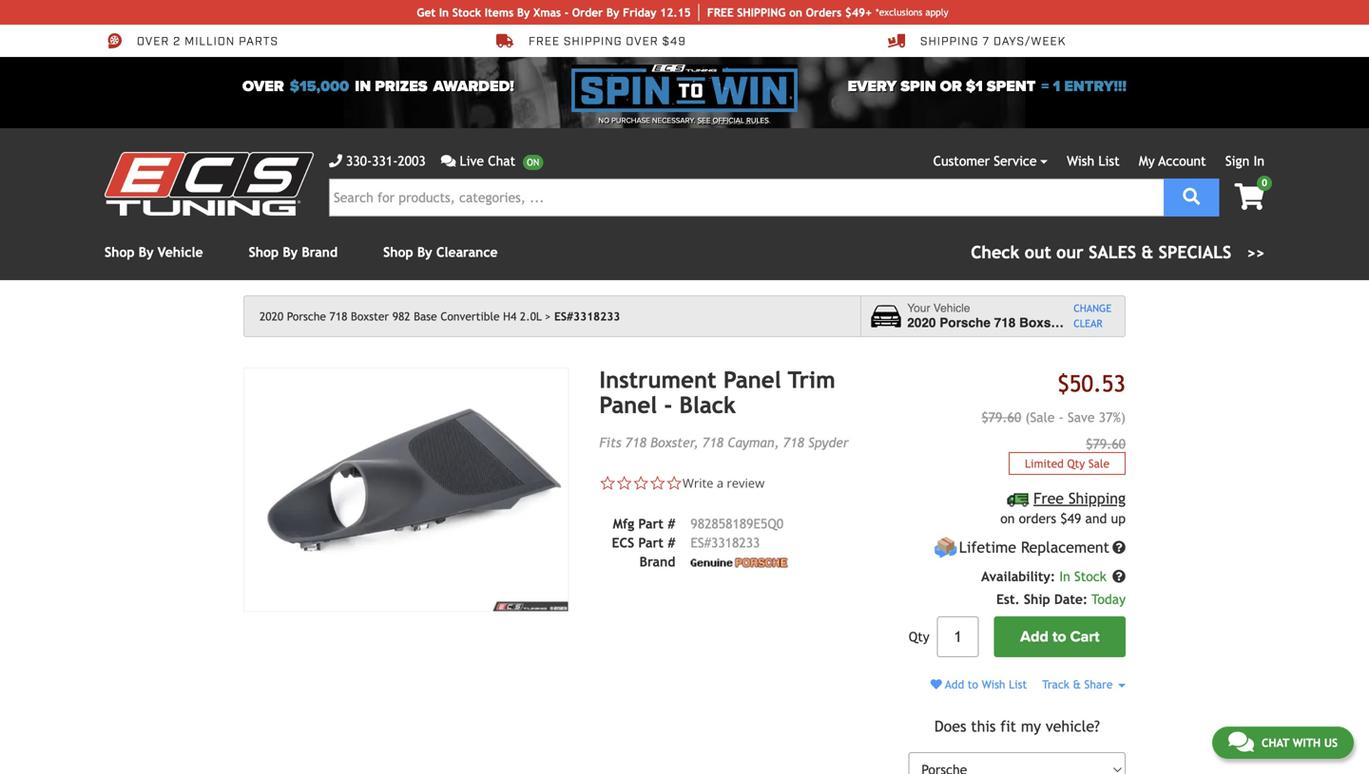 Task type: vqa. For each thing, say whether or not it's contained in the screenshot.
"2"
yes



Task type: describe. For each thing, give the bounding box(es) containing it.
982858189e5q0
[[691, 517, 784, 532]]

my account
[[1139, 154, 1206, 169]]

2.0l
[[520, 310, 542, 323]]

free shipping on orders $49 and up
[[1001, 490, 1126, 527]]

orders
[[806, 6, 842, 19]]

982858189e5q0 ecs part #
[[612, 517, 784, 551]]

$49 inside free shipping on orders $49 and up
[[1061, 512, 1081, 527]]

shipping 7 days/week
[[920, 34, 1066, 49]]

shop by brand
[[249, 245, 338, 260]]

spent
[[987, 78, 1036, 96]]

phone image
[[329, 155, 342, 168]]

clearance
[[436, 245, 498, 260]]

review
[[727, 475, 765, 492]]

0 horizontal spatial panel
[[599, 392, 657, 419]]

1 horizontal spatial list
[[1099, 154, 1120, 169]]

genuine porsche image
[[691, 559, 789, 568]]

fits
[[599, 435, 621, 451]]

h4
[[503, 310, 517, 323]]

write a review
[[683, 475, 765, 492]]

in
[[355, 78, 371, 96]]

1 horizontal spatial panel
[[723, 367, 781, 394]]

1
[[1053, 78, 1060, 96]]

heart image
[[931, 680, 942, 691]]

live chat link
[[441, 151, 543, 171]]

Search text field
[[329, 179, 1164, 217]]

this product is lifetime replacement eligible image
[[934, 536, 958, 560]]

718 left boxster
[[330, 310, 347, 323]]

does this fit my vehicle?
[[935, 718, 1100, 736]]

ship
[[1024, 593, 1050, 608]]

over $15,000 in prizes
[[242, 78, 428, 96]]

sales & specials
[[1089, 242, 1232, 262]]

free for shipping
[[529, 34, 560, 49]]

parts
[[239, 34, 279, 49]]

necessary.
[[652, 116, 696, 126]]

37%)
[[1099, 410, 1126, 425]]

up
[[1111, 512, 1126, 527]]

days/week
[[994, 34, 1066, 49]]

write a review link
[[683, 475, 765, 492]]

million
[[185, 34, 235, 49]]

1 horizontal spatial wish
[[1067, 154, 1095, 169]]

shop for shop by clearance
[[383, 245, 413, 260]]

7
[[983, 34, 990, 49]]

.
[[769, 116, 771, 126]]

availability: in stock
[[981, 570, 1111, 585]]

write
[[683, 475, 714, 492]]

est.
[[997, 593, 1020, 608]]

wish list link
[[1067, 154, 1120, 169]]

shop by clearance
[[383, 245, 498, 260]]

$15,000
[[290, 78, 349, 96]]

1 # from the top
[[668, 517, 676, 532]]

question circle image for in stock
[[1113, 571, 1126, 584]]

us
[[1324, 737, 1338, 750]]

this
[[971, 718, 996, 736]]

by for shop by clearance
[[417, 245, 432, 260]]

prizes
[[375, 78, 428, 96]]

spyder
[[808, 435, 849, 451]]

your vehicle
[[907, 302, 970, 315]]

shipping 7 days/week link
[[888, 32, 1066, 49]]

- inside instrument panel trim panel - black
[[664, 392, 673, 419]]

sales & specials link
[[971, 240, 1265, 265]]

718 down black
[[703, 435, 724, 451]]

add to wish list link
[[931, 679, 1027, 692]]

shop for shop by vehicle
[[105, 245, 135, 260]]

comments image for live
[[441, 155, 456, 168]]

today
[[1092, 593, 1126, 608]]

on inside free shipping on orders $49 and up
[[1001, 512, 1015, 527]]

no purchase necessary. see official rules .
[[598, 116, 771, 126]]

cayman,
[[728, 435, 779, 451]]

50.53
[[1070, 371, 1126, 397]]

friday
[[623, 6, 657, 19]]

es#3318233 - 982858189e5q0 - instrument panel trim panel - black - fits 718 boxster, 718 cayman, 718 spyder - genuine porsche - porsche image
[[243, 368, 569, 613]]

free ship ping on orders $49+ *exclusions apply
[[707, 6, 949, 19]]

1 vertical spatial chat
[[1262, 737, 1290, 750]]

with
[[1293, 737, 1321, 750]]

qty inside the $79.60 limited qty sale
[[1067, 457, 1085, 470]]

330-331-2003
[[346, 154, 426, 169]]

over 2 million parts
[[137, 34, 279, 49]]

shipping inside shipping 7 days/week link
[[920, 34, 979, 49]]

0 horizontal spatial wish
[[982, 679, 1006, 692]]

track & share
[[1042, 679, 1116, 692]]

see official rules link
[[698, 115, 769, 126]]

& for sales
[[1142, 242, 1154, 262]]

sign
[[1226, 154, 1250, 169]]

0 vertical spatial $49
[[662, 34, 686, 49]]

add to wish list
[[942, 679, 1027, 692]]

shop by vehicle
[[105, 245, 203, 260]]

track
[[1042, 679, 1070, 692]]

my
[[1139, 154, 1155, 169]]

by for shop by brand
[[283, 245, 298, 260]]

get in stock items by xmas - order by friday 12.15
[[417, 6, 691, 19]]

3318233
[[711, 536, 760, 551]]

save
[[1068, 410, 1095, 425]]

$49+
[[845, 6, 872, 19]]

brand for shop by brand
[[302, 245, 338, 260]]

est. ship date: today
[[997, 593, 1126, 608]]

vehicle?
[[1046, 718, 1100, 736]]

official
[[713, 116, 745, 126]]

service
[[994, 154, 1037, 169]]

chat with us link
[[1212, 727, 1354, 760]]

by right the order
[[607, 6, 619, 19]]

$79.60 for limited qty sale
[[1086, 437, 1126, 452]]

shopping cart image
[[1235, 184, 1265, 210]]

change clear
[[1074, 303, 1112, 330]]

boxster
[[351, 310, 389, 323]]

& for track
[[1073, 679, 1081, 692]]

0
[[1262, 177, 1267, 188]]

2020 porsche 718 boxster 982 base convertible h4 2.0l
[[260, 310, 542, 323]]

every spin or $1 spent = 1 entry!!!
[[848, 78, 1127, 96]]

does
[[935, 718, 966, 736]]

by for shop by vehicle
[[139, 245, 154, 260]]

fits 718 boxster, 718 cayman, 718 spyder
[[599, 435, 849, 451]]

$79.60 limited qty sale
[[1025, 437, 1126, 470]]

982
[[392, 310, 410, 323]]

brand for es# 3318233 brand
[[640, 555, 676, 570]]

2 empty star image from the left
[[633, 475, 649, 492]]

to for cart
[[1053, 629, 1066, 647]]



Task type: locate. For each thing, give the bounding box(es) containing it.
brand down mfg part #
[[640, 555, 676, 570]]

ecs tuning 'spin to win' contest logo image
[[571, 65, 798, 112]]

over
[[137, 34, 169, 49], [242, 78, 284, 96]]

list left track
[[1009, 679, 1027, 692]]

ecs tuning image
[[105, 152, 314, 216]]

es# 3318233 brand
[[640, 536, 760, 570]]

2 question circle image from the top
[[1113, 571, 1126, 584]]

$79.60 up sale at the right bottom
[[1086, 437, 1126, 452]]

cart
[[1070, 629, 1100, 647]]

in up est. ship date: today
[[1060, 570, 1070, 585]]

change
[[1074, 303, 1112, 315]]

clear
[[1074, 318, 1103, 330]]

in for sign
[[1254, 154, 1265, 169]]

1 horizontal spatial qty
[[1067, 457, 1085, 470]]

*exclusions
[[876, 7, 923, 18]]

add inside "button"
[[1020, 629, 1049, 647]]

2 horizontal spatial empty star image
[[666, 475, 683, 492]]

shop
[[105, 245, 135, 260], [249, 245, 279, 260], [383, 245, 413, 260]]

es#
[[691, 536, 711, 551]]

chat
[[488, 154, 516, 169], [1262, 737, 1290, 750]]

0 vertical spatial free
[[529, 34, 560, 49]]

lifetime
[[959, 539, 1017, 557]]

$79.60 for (sale - save 37%)
[[982, 410, 1021, 425]]

mfg
[[613, 517, 634, 532]]

0 vertical spatial question circle image
[[1113, 542, 1126, 555]]

0 horizontal spatial qty
[[909, 630, 930, 645]]

0 horizontal spatial over
[[137, 34, 169, 49]]

1 horizontal spatial add
[[1020, 629, 1049, 647]]

1 horizontal spatial shipping
[[1069, 490, 1126, 508]]

empty star image down fits
[[599, 475, 616, 492]]

over down parts
[[242, 78, 284, 96]]

0 horizontal spatial -
[[565, 6, 569, 19]]

part right the mfg
[[638, 517, 664, 532]]

1 vertical spatial vehicle
[[934, 302, 970, 315]]

- right xmas
[[565, 6, 569, 19]]

list left my
[[1099, 154, 1120, 169]]

stock for get
[[452, 6, 481, 19]]

1 vertical spatial brand
[[640, 555, 676, 570]]

to for wish
[[968, 679, 978, 692]]

comments image inside live chat link
[[441, 155, 456, 168]]

1 horizontal spatial -
[[664, 392, 673, 419]]

$1
[[966, 78, 983, 96]]

add for add to cart
[[1020, 629, 1049, 647]]

mfg part #
[[613, 517, 676, 532]]

- up boxster,
[[664, 392, 673, 419]]

stock up today
[[1074, 570, 1107, 585]]

1 horizontal spatial over
[[242, 78, 284, 96]]

part inside 982858189e5q0 ecs part #
[[638, 536, 664, 551]]

1 empty star image from the left
[[616, 475, 633, 492]]

purchase
[[612, 116, 650, 126]]

2 horizontal spatial in
[[1254, 154, 1265, 169]]

1 horizontal spatial vehicle
[[934, 302, 970, 315]]

1 shop from the left
[[105, 245, 135, 260]]

718 left spyder
[[783, 435, 804, 451]]

wish
[[1067, 154, 1095, 169], [982, 679, 1006, 692]]

question circle image up today
[[1113, 571, 1126, 584]]

live
[[460, 154, 484, 169]]

0 vertical spatial brand
[[302, 245, 338, 260]]

1 vertical spatial part
[[638, 536, 664, 551]]

free for shipping
[[1034, 490, 1064, 508]]

brand inside es# 3318233 brand
[[640, 555, 676, 570]]

stock left items
[[452, 6, 481, 19]]

- left save at the bottom of page
[[1059, 410, 1064, 425]]

by left xmas
[[517, 6, 530, 19]]

empty star image up mfg part #
[[633, 475, 649, 492]]

-
[[565, 6, 569, 19], [664, 392, 673, 419], [1059, 410, 1064, 425]]

0 horizontal spatial on
[[789, 6, 803, 19]]

free
[[707, 6, 734, 19]]

replacement
[[1021, 539, 1110, 557]]

to
[[1053, 629, 1066, 647], [968, 679, 978, 692]]

in right sign
[[1254, 154, 1265, 169]]

2 horizontal spatial shop
[[383, 245, 413, 260]]

=
[[1042, 78, 1049, 96]]

0 vertical spatial chat
[[488, 154, 516, 169]]

to left cart
[[1053, 629, 1066, 647]]

brand up porsche
[[302, 245, 338, 260]]

2 shop from the left
[[249, 245, 279, 260]]

free
[[529, 34, 560, 49], [1034, 490, 1064, 508]]

1 vertical spatial on
[[1001, 512, 1015, 527]]

change link
[[1074, 301, 1112, 317]]

# inside 982858189e5q0 ecs part #
[[668, 536, 676, 551]]

or
[[940, 78, 962, 96]]

a
[[717, 475, 724, 492]]

1 vertical spatial free
[[1034, 490, 1064, 508]]

& right sales
[[1142, 242, 1154, 262]]

instrument panel trim panel - black
[[599, 367, 836, 419]]

free down xmas
[[529, 34, 560, 49]]

sign in link
[[1226, 154, 1265, 169]]

1 vertical spatial comments image
[[1228, 731, 1254, 754]]

search image
[[1183, 188, 1200, 205]]

instrument
[[599, 367, 717, 394]]

0 horizontal spatial shipping
[[920, 34, 979, 49]]

add to cart
[[1020, 629, 1100, 647]]

0 vertical spatial $79.60
[[982, 410, 1021, 425]]

chat with us
[[1262, 737, 1338, 750]]

0 horizontal spatial comments image
[[441, 155, 456, 168]]

1 horizontal spatial on
[[1001, 512, 1015, 527]]

on
[[789, 6, 803, 19], [1001, 512, 1015, 527]]

account
[[1159, 154, 1206, 169]]

limited
[[1025, 457, 1064, 470]]

shipping down apply on the top
[[920, 34, 979, 49]]

es#3318233
[[554, 310, 620, 323]]

order
[[572, 6, 603, 19]]

0 vertical spatial part
[[638, 517, 664, 532]]

by up porsche
[[283, 245, 298, 260]]

1 vertical spatial list
[[1009, 679, 1027, 692]]

0 horizontal spatial chat
[[488, 154, 516, 169]]

customer
[[933, 154, 990, 169]]

12.15
[[660, 6, 691, 19]]

see
[[698, 116, 711, 126]]

$49
[[662, 34, 686, 49], [1061, 512, 1081, 527]]

comments image left live
[[441, 155, 456, 168]]

boxster,
[[650, 435, 699, 451]]

2020
[[260, 310, 284, 323]]

empty star image
[[616, 475, 633, 492], [649, 475, 666, 492]]

0 vertical spatial qty
[[1067, 457, 1085, 470]]

comments image for chat
[[1228, 731, 1254, 754]]

part
[[638, 517, 664, 532], [638, 536, 664, 551]]

1 horizontal spatial stock
[[1074, 570, 1107, 585]]

add right heart image
[[945, 679, 964, 692]]

shop for shop by brand
[[249, 245, 279, 260]]

free inside free shipping on orders $49 and up
[[1034, 490, 1064, 508]]

1 vertical spatial $79.60
[[1086, 437, 1126, 452]]

1 vertical spatial stock
[[1074, 570, 1107, 585]]

porsche
[[287, 310, 326, 323]]

$49 left 'and'
[[1061, 512, 1081, 527]]

0 horizontal spatial empty star image
[[616, 475, 633, 492]]

1 vertical spatial &
[[1073, 679, 1081, 692]]

chat right live
[[488, 154, 516, 169]]

shipping inside free shipping on orders $49 and up
[[1069, 490, 1126, 508]]

share
[[1085, 679, 1113, 692]]

1 horizontal spatial empty star image
[[633, 475, 649, 492]]

0 horizontal spatial list
[[1009, 679, 1027, 692]]

question circle image for lifetime replacement
[[1113, 542, 1126, 555]]

*exclusions apply link
[[876, 5, 949, 19]]

0 horizontal spatial $79.60
[[982, 410, 1021, 425]]

3 shop from the left
[[383, 245, 413, 260]]

wish right the service
[[1067, 154, 1095, 169]]

0 link
[[1220, 176, 1272, 212]]

$79.60
[[982, 410, 1021, 425], [1086, 437, 1126, 452]]

stock for availability:
[[1074, 570, 1107, 585]]

add down ship
[[1020, 629, 1049, 647]]

1 empty star image from the left
[[599, 475, 616, 492]]

0 vertical spatial vehicle
[[158, 245, 203, 260]]

base
[[414, 310, 437, 323]]

panel up fits
[[599, 392, 657, 419]]

0 vertical spatial wish
[[1067, 154, 1095, 169]]

no
[[598, 116, 610, 126]]

0 vertical spatial list
[[1099, 154, 1120, 169]]

0 vertical spatial &
[[1142, 242, 1154, 262]]

1 vertical spatial qty
[[909, 630, 930, 645]]

xmas
[[533, 6, 561, 19]]

on right ping
[[789, 6, 803, 19]]

1 horizontal spatial brand
[[640, 555, 676, 570]]

718 right fits
[[625, 435, 646, 451]]

to inside "button"
[[1053, 629, 1066, 647]]

1 vertical spatial $49
[[1061, 512, 1081, 527]]

wish up this
[[982, 679, 1006, 692]]

over for over 2 million parts
[[137, 34, 169, 49]]

1 horizontal spatial empty star image
[[649, 475, 666, 492]]

0 vertical spatial shipping
[[920, 34, 979, 49]]

panel
[[723, 367, 781, 394], [599, 392, 657, 419]]

None text field
[[937, 617, 979, 658]]

0 vertical spatial stock
[[452, 6, 481, 19]]

vehicle right your
[[934, 302, 970, 315]]

question circle image down up
[[1113, 542, 1126, 555]]

0 horizontal spatial add
[[945, 679, 964, 692]]

convertible
[[441, 310, 500, 323]]

shipping up 'and'
[[1069, 490, 1126, 508]]

question circle image
[[1113, 542, 1126, 555], [1113, 571, 1126, 584]]

1 vertical spatial shipping
[[1069, 490, 1126, 508]]

over
[[626, 34, 659, 49]]

& right track
[[1073, 679, 1081, 692]]

free shipping over $49 link
[[496, 32, 686, 49]]

2 # from the top
[[668, 536, 676, 551]]

0 vertical spatial to
[[1053, 629, 1066, 647]]

2003
[[398, 154, 426, 169]]

1 vertical spatial over
[[242, 78, 284, 96]]

2 part from the top
[[638, 536, 664, 551]]

1 horizontal spatial in
[[1060, 570, 1070, 585]]

$49 down the 12.15
[[662, 34, 686, 49]]

0 horizontal spatial free
[[529, 34, 560, 49]]

0 vertical spatial comments image
[[441, 155, 456, 168]]

1 vertical spatial question circle image
[[1113, 571, 1126, 584]]

1 horizontal spatial $49
[[1061, 512, 1081, 527]]

2 horizontal spatial -
[[1059, 410, 1064, 425]]

in right get
[[439, 6, 449, 19]]

1 vertical spatial to
[[968, 679, 978, 692]]

on down the free shipping icon
[[1001, 512, 1015, 527]]

1 question circle image from the top
[[1113, 542, 1126, 555]]

wish list
[[1067, 154, 1120, 169]]

part down mfg part #
[[638, 536, 664, 551]]

by down the ecs tuning image on the left top of page
[[139, 245, 154, 260]]

comments image left chat with us
[[1228, 731, 1254, 754]]

0 horizontal spatial stock
[[452, 6, 481, 19]]

black
[[679, 392, 736, 419]]

0 horizontal spatial $49
[[662, 34, 686, 49]]

1 horizontal spatial to
[[1053, 629, 1066, 647]]

1 horizontal spatial chat
[[1262, 737, 1290, 750]]

spin
[[901, 78, 936, 96]]

0 horizontal spatial empty star image
[[599, 475, 616, 492]]

trim
[[788, 367, 836, 394]]

2 vertical spatial in
[[1060, 570, 1070, 585]]

in for get
[[439, 6, 449, 19]]

0 horizontal spatial brand
[[302, 245, 338, 260]]

$79.60 left (sale
[[982, 410, 1021, 425]]

to right heart image
[[968, 679, 978, 692]]

718
[[330, 310, 347, 323], [625, 435, 646, 451], [703, 435, 724, 451], [783, 435, 804, 451]]

# up es# 3318233 brand
[[668, 517, 676, 532]]

panel left trim
[[723, 367, 781, 394]]

free up orders at the right bottom
[[1034, 490, 1064, 508]]

empty star image down boxster,
[[666, 475, 683, 492]]

ping
[[761, 6, 786, 19]]

2020 porsche 718 boxster 982 base convertible h4 2.0l link
[[260, 310, 551, 323]]

brand
[[302, 245, 338, 260], [640, 555, 676, 570]]

0 horizontal spatial vehicle
[[158, 245, 203, 260]]

0 vertical spatial in
[[439, 6, 449, 19]]

1 part from the top
[[638, 517, 664, 532]]

0 horizontal spatial in
[[439, 6, 449, 19]]

1 vertical spatial #
[[668, 536, 676, 551]]

empty star image
[[599, 475, 616, 492], [633, 475, 649, 492], [666, 475, 683, 492]]

add for add to wish list
[[945, 679, 964, 692]]

specials
[[1159, 242, 1232, 262]]

sale
[[1089, 457, 1110, 470]]

by left "clearance"
[[417, 245, 432, 260]]

date:
[[1054, 593, 1088, 608]]

fit
[[1001, 718, 1016, 736]]

# left es#
[[668, 536, 676, 551]]

over left the 2
[[137, 34, 169, 49]]

0 vertical spatial #
[[668, 517, 676, 532]]

over for over $15,000 in prizes
[[242, 78, 284, 96]]

customer service button
[[933, 151, 1048, 171]]

2 empty star image from the left
[[649, 475, 666, 492]]

empty star image left write
[[649, 475, 666, 492]]

comments image
[[441, 155, 456, 168], [1228, 731, 1254, 754]]

#
[[668, 517, 676, 532], [668, 536, 676, 551]]

1 vertical spatial add
[[945, 679, 964, 692]]

free shipping image
[[1008, 494, 1030, 507]]

0 vertical spatial add
[[1020, 629, 1049, 647]]

0 vertical spatial over
[[137, 34, 169, 49]]

in for availability:
[[1060, 570, 1070, 585]]

1 horizontal spatial comments image
[[1228, 731, 1254, 754]]

empty star image up the mfg
[[616, 475, 633, 492]]

0 vertical spatial on
[[789, 6, 803, 19]]

chat left with
[[1262, 737, 1290, 750]]

1 vertical spatial wish
[[982, 679, 1006, 692]]

0 horizontal spatial &
[[1073, 679, 1081, 692]]

1 horizontal spatial shop
[[249, 245, 279, 260]]

1 horizontal spatial free
[[1034, 490, 1064, 508]]

vehicle down the ecs tuning image on the left top of page
[[158, 245, 203, 260]]

1 vertical spatial in
[[1254, 154, 1265, 169]]

shipping
[[564, 34, 622, 49]]

and
[[1085, 512, 1107, 527]]

3 empty star image from the left
[[666, 475, 683, 492]]

$79.60 inside the $79.60 limited qty sale
[[1086, 437, 1126, 452]]

my account link
[[1139, 154, 1206, 169]]

comments image inside chat with us link
[[1228, 731, 1254, 754]]

0 horizontal spatial shop
[[105, 245, 135, 260]]

1 horizontal spatial &
[[1142, 242, 1154, 262]]

1 horizontal spatial $79.60
[[1086, 437, 1126, 452]]

0 horizontal spatial to
[[968, 679, 978, 692]]

apply
[[926, 7, 949, 18]]



